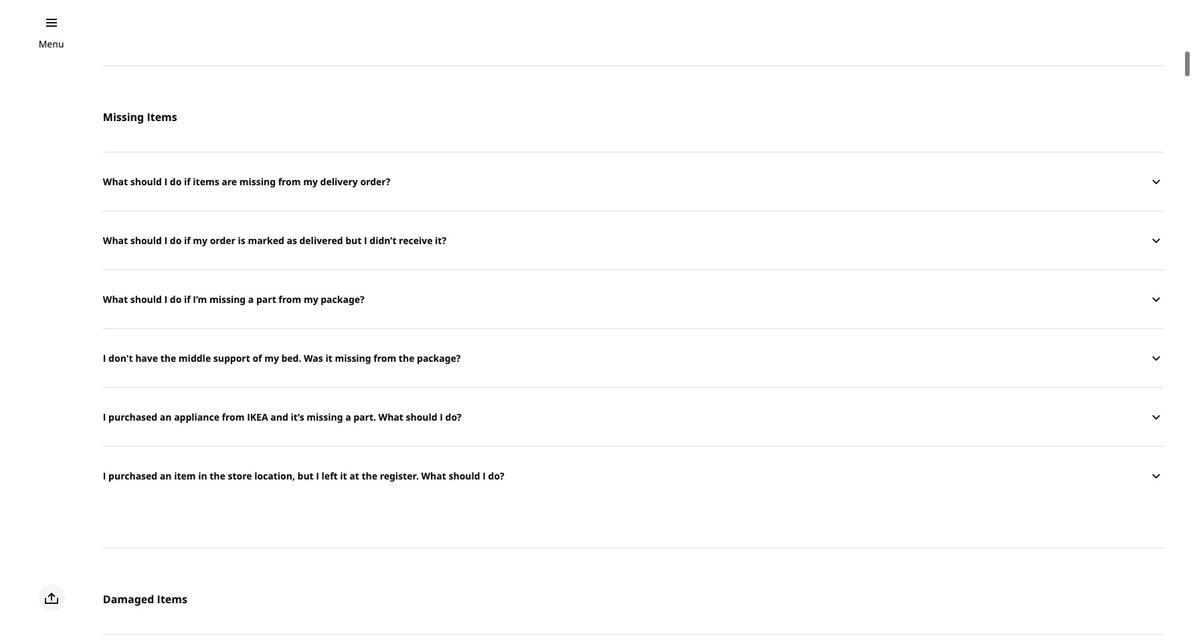 Task type: vqa. For each thing, say whether or not it's contained in the screenshot.
'online?'
no



Task type: locate. For each thing, give the bounding box(es) containing it.
0 vertical spatial a
[[248, 293, 254, 306]]

1 horizontal spatial package?
[[417, 352, 461, 365]]

have
[[135, 352, 158, 365]]

items
[[147, 110, 177, 125], [157, 593, 187, 607]]

2 an from the top
[[160, 470, 172, 482]]

i purchased an item in the store location, but i left it at the register. what should i do? button
[[103, 447, 1165, 506]]

package? inside 'dropdown button'
[[417, 352, 461, 365]]

ikea
[[247, 411, 268, 424]]

part
[[256, 293, 276, 306]]

2 do from the top
[[170, 234, 182, 247]]

what for what should i do if i'm missing a part from my package?
[[103, 293, 128, 306]]

i
[[164, 175, 168, 188], [164, 234, 168, 247], [364, 234, 367, 247], [164, 293, 168, 306], [103, 352, 106, 365], [103, 411, 106, 424], [440, 411, 443, 424], [103, 470, 106, 482], [316, 470, 319, 482], [483, 470, 486, 482]]

if
[[184, 175, 191, 188], [184, 234, 191, 247], [184, 293, 191, 306]]

it's
[[291, 411, 304, 424]]

0 horizontal spatial package?
[[321, 293, 365, 306]]

in
[[198, 470, 207, 482]]

bed.
[[282, 352, 302, 365]]

1 vertical spatial purchased
[[109, 470, 157, 482]]

missing right i'm at the top left
[[210, 293, 246, 306]]

1 horizontal spatial but
[[346, 234, 362, 247]]

what should i do if items are missing from my delivery order? button
[[103, 152, 1165, 211]]

my right "part"
[[304, 293, 318, 306]]

it
[[326, 352, 333, 365], [340, 470, 347, 482]]

an
[[160, 411, 172, 424], [160, 470, 172, 482]]

from left the delivery
[[278, 175, 301, 188]]

what inside i purchased an appliance from ikea and it's missing a part. what should i do? dropdown button
[[379, 411, 404, 424]]

2 vertical spatial if
[[184, 293, 191, 306]]

it right was
[[326, 352, 333, 365]]

do left the items
[[170, 175, 182, 188]]

do?
[[446, 411, 462, 424], [488, 470, 505, 482]]

purchased for i purchased an item in the store location, but i left it at the register. what should i do?
[[109, 470, 157, 482]]

0 vertical spatial do
[[170, 175, 182, 188]]

3 do from the top
[[170, 293, 182, 306]]

0 vertical spatial but
[[346, 234, 362, 247]]

items for damaged items
[[157, 593, 187, 607]]

my left the delivery
[[303, 175, 318, 188]]

a left "part"
[[248, 293, 254, 306]]

if left the items
[[184, 175, 191, 188]]

1 vertical spatial an
[[160, 470, 172, 482]]

missing inside 'dropdown button'
[[335, 352, 371, 365]]

package?
[[321, 293, 365, 306], [417, 352, 461, 365]]

location,
[[255, 470, 295, 482]]

don't
[[109, 352, 133, 365]]

2 if from the top
[[184, 234, 191, 247]]

damaged items
[[103, 593, 187, 607]]

1 vertical spatial items
[[157, 593, 187, 607]]

do left order
[[170, 234, 182, 247]]

purchased down don't
[[109, 411, 157, 424]]

purchased
[[109, 411, 157, 424], [109, 470, 157, 482]]

0 vertical spatial items
[[147, 110, 177, 125]]

items for missing items
[[147, 110, 177, 125]]

what should i do if my order is marked as delivered but i didn't receive it?
[[103, 234, 447, 247]]

2 purchased from the top
[[109, 470, 157, 482]]

register.
[[380, 470, 419, 482]]

1 vertical spatial package?
[[417, 352, 461, 365]]

from right "part"
[[279, 293, 301, 306]]

0 vertical spatial package?
[[321, 293, 365, 306]]

my
[[303, 175, 318, 188], [193, 234, 208, 247], [304, 293, 318, 306], [265, 352, 279, 365]]

1 vertical spatial do
[[170, 234, 182, 247]]

0 horizontal spatial it
[[326, 352, 333, 365]]

items right missing
[[147, 110, 177, 125]]

my right of
[[265, 352, 279, 365]]

i'm
[[193, 293, 207, 306]]

the
[[160, 352, 176, 365], [399, 352, 415, 365], [210, 470, 226, 482], [362, 470, 378, 482]]

it?
[[435, 234, 447, 247]]

an left item
[[160, 470, 172, 482]]

1 horizontal spatial it
[[340, 470, 347, 482]]

1 do from the top
[[170, 175, 182, 188]]

0 vertical spatial do?
[[446, 411, 462, 424]]

but left 'didn't'
[[346, 234, 362, 247]]

what inside what should i do if i'm missing a part from my package? dropdown button
[[103, 293, 128, 306]]

from
[[278, 175, 301, 188], [279, 293, 301, 306], [374, 352, 397, 365], [222, 411, 245, 424]]

what should i do if i'm missing a part from my package?
[[103, 293, 365, 306]]

0 horizontal spatial a
[[248, 293, 254, 306]]

3 if from the top
[[184, 293, 191, 306]]

missing items
[[103, 110, 177, 125]]

what inside what should i do if items are missing from my delivery order? dropdown button
[[103, 175, 128, 188]]

if left order
[[184, 234, 191, 247]]

purchased left item
[[109, 470, 157, 482]]

but left left
[[298, 470, 314, 482]]

1 vertical spatial if
[[184, 234, 191, 247]]

it left at at bottom
[[340, 470, 347, 482]]

missing
[[240, 175, 276, 188], [210, 293, 246, 306], [335, 352, 371, 365], [307, 411, 343, 424]]

an left the appliance
[[160, 411, 172, 424]]

a
[[248, 293, 254, 306], [346, 411, 351, 424]]

2 vertical spatial do
[[170, 293, 182, 306]]

it inside i don't have the middle support of my bed. was it missing from the package? 'dropdown button'
[[326, 352, 333, 365]]

0 vertical spatial if
[[184, 175, 191, 188]]

0 horizontal spatial do?
[[446, 411, 462, 424]]

didn't
[[370, 234, 397, 247]]

purchased inside dropdown button
[[109, 411, 157, 424]]

order
[[210, 234, 236, 247]]

missing right it's
[[307, 411, 343, 424]]

an for appliance
[[160, 411, 172, 424]]

1 an from the top
[[160, 411, 172, 424]]

1 vertical spatial a
[[346, 411, 351, 424]]

a inside i purchased an appliance from ikea and it's missing a part. what should i do? dropdown button
[[346, 411, 351, 424]]

purchased inside dropdown button
[[109, 470, 157, 482]]

a left part. in the bottom of the page
[[346, 411, 351, 424]]

my left order
[[193, 234, 208, 247]]

middle
[[179, 352, 211, 365]]

from up part. in the bottom of the page
[[374, 352, 397, 365]]

0 horizontal spatial but
[[298, 470, 314, 482]]

should
[[130, 175, 162, 188], [130, 234, 162, 247], [130, 293, 162, 306], [406, 411, 438, 424], [449, 470, 480, 482]]

0 vertical spatial it
[[326, 352, 333, 365]]

do for my
[[170, 234, 182, 247]]

items right damaged
[[157, 593, 187, 607]]

1 vertical spatial it
[[340, 470, 347, 482]]

if left i'm at the top left
[[184, 293, 191, 306]]

an inside dropdown button
[[160, 411, 172, 424]]

1 vertical spatial but
[[298, 470, 314, 482]]

1 vertical spatial do?
[[488, 470, 505, 482]]

from inside i purchased an appliance from ikea and it's missing a part. what should i do? dropdown button
[[222, 411, 245, 424]]

missing right was
[[335, 352, 371, 365]]

items
[[193, 175, 219, 188]]

menu button
[[39, 37, 64, 52]]

what
[[103, 175, 128, 188], [103, 234, 128, 247], [103, 293, 128, 306], [379, 411, 404, 424], [422, 470, 446, 482]]

do left i'm at the top left
[[170, 293, 182, 306]]

package? inside dropdown button
[[321, 293, 365, 306]]

an inside dropdown button
[[160, 470, 172, 482]]

1 if from the top
[[184, 175, 191, 188]]

0 vertical spatial an
[[160, 411, 172, 424]]

1 horizontal spatial do?
[[488, 470, 505, 482]]

store
[[228, 470, 252, 482]]

part.
[[354, 411, 376, 424]]

i purchased an appliance from ikea and it's missing a part. what should i do? button
[[103, 388, 1165, 447]]

what inside what should i do if my order is marked as delivered but i didn't receive it? dropdown button
[[103, 234, 128, 247]]

of
[[253, 352, 262, 365]]

is
[[238, 234, 246, 247]]

delivery
[[320, 175, 358, 188]]

what should i do if i'm missing a part from my package? button
[[103, 270, 1165, 329]]

do
[[170, 175, 182, 188], [170, 234, 182, 247], [170, 293, 182, 306]]

from left ikea
[[222, 411, 245, 424]]

but
[[346, 234, 362, 247], [298, 470, 314, 482]]

1 horizontal spatial a
[[346, 411, 351, 424]]

0 vertical spatial purchased
[[109, 411, 157, 424]]

an for item
[[160, 470, 172, 482]]

should for what should i do if items are missing from my delivery order?
[[130, 175, 162, 188]]

1 purchased from the top
[[109, 411, 157, 424]]



Task type: describe. For each thing, give the bounding box(es) containing it.
item
[[174, 470, 196, 482]]

i inside 'dropdown button'
[[103, 352, 106, 365]]

from inside what should i do if items are missing from my delivery order? dropdown button
[[278, 175, 301, 188]]

appliance
[[174, 411, 220, 424]]

i don't have the middle support of my bed. was it missing from the package?
[[103, 352, 461, 365]]

should inside dropdown button
[[449, 470, 480, 482]]

should for what should i do if i'm missing a part from my package?
[[130, 293, 162, 306]]

if for i'm
[[184, 293, 191, 306]]

what should i do if items are missing from my delivery order?
[[103, 175, 391, 188]]

are
[[222, 175, 237, 188]]

from inside what should i do if i'm missing a part from my package? dropdown button
[[279, 293, 301, 306]]

menu
[[39, 37, 64, 50]]

what should i do if my order is marked as delivered but i didn't receive it? button
[[103, 211, 1165, 270]]

what for what should i do if my order is marked as delivered but i didn't receive it?
[[103, 234, 128, 247]]

damaged
[[103, 593, 154, 607]]

i purchased an appliance from ikea and it's missing a part. what should i do?
[[103, 411, 462, 424]]

a inside what should i do if i'm missing a part from my package? dropdown button
[[248, 293, 254, 306]]

order?
[[360, 175, 391, 188]]

but inside dropdown button
[[346, 234, 362, 247]]

if for items
[[184, 175, 191, 188]]

but inside dropdown button
[[298, 470, 314, 482]]

left
[[322, 470, 338, 482]]

it inside i purchased an item in the store location, but i left it at the register. what should i do? dropdown button
[[340, 470, 347, 482]]

and
[[271, 411, 288, 424]]

from inside i don't have the middle support of my bed. was it missing from the package? 'dropdown button'
[[374, 352, 397, 365]]

purchased for i purchased an appliance from ikea and it's missing a part. what should i do?
[[109, 411, 157, 424]]

missing right are
[[240, 175, 276, 188]]

delivered
[[300, 234, 343, 247]]

do for i'm
[[170, 293, 182, 306]]

receive
[[399, 234, 433, 247]]

do for items
[[170, 175, 182, 188]]

missing
[[103, 110, 144, 125]]

marked
[[248, 234, 284, 247]]

do? inside dropdown button
[[488, 470, 505, 482]]

at
[[350, 470, 359, 482]]

if for my
[[184, 234, 191, 247]]

do? inside dropdown button
[[446, 411, 462, 424]]

my inside 'dropdown button'
[[265, 352, 279, 365]]

should for what should i do if my order is marked as delivered but i didn't receive it?
[[130, 234, 162, 247]]

as
[[287, 234, 297, 247]]

support
[[213, 352, 250, 365]]

what inside i purchased an item in the store location, but i left it at the register. what should i do? dropdown button
[[422, 470, 446, 482]]

was
[[304, 352, 323, 365]]

i purchased an item in the store location, but i left it at the register. what should i do?
[[103, 470, 505, 482]]

what for what should i do if items are missing from my delivery order?
[[103, 175, 128, 188]]

i don't have the middle support of my bed. was it missing from the package? button
[[103, 329, 1165, 388]]



